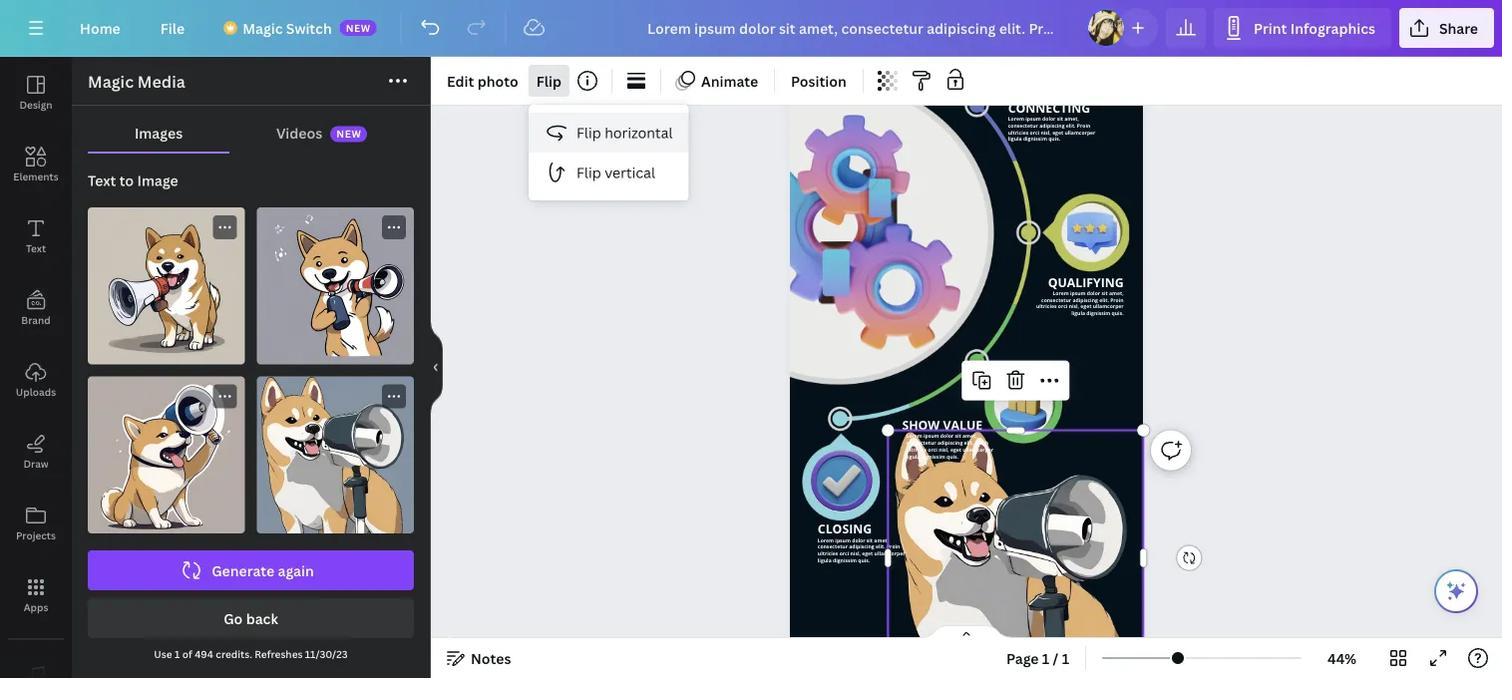Task type: vqa. For each thing, say whether or not it's contained in the screenshot.
THE PHOTO
yes



Task type: locate. For each thing, give the bounding box(es) containing it.
orci down show value
[[928, 447, 937, 454]]

magic
[[243, 18, 283, 37], [88, 71, 134, 92]]

ligula
[[1008, 136, 1022, 143], [1071, 310, 1085, 317], [906, 453, 920, 460], [818, 557, 831, 564]]

flip up the flip vertical button
[[577, 123, 601, 142]]

use
[[154, 647, 172, 661]]

sit
[[1057, 116, 1063, 123], [1102, 290, 1108, 297], [955, 433, 961, 440], [867, 537, 873, 544]]

animate button
[[669, 65, 766, 97]]

text left the to
[[88, 171, 116, 190]]

nisl,
[[1041, 129, 1051, 136], [1069, 304, 1079, 311], [939, 447, 949, 454], [850, 551, 861, 558]]

horizontal
[[605, 123, 673, 142]]

flip for flip horizontal
[[577, 123, 601, 142]]

0 horizontal spatial 1
[[175, 647, 180, 661]]

value
[[943, 417, 982, 434]]

quis.
[[1048, 136, 1060, 143], [1112, 310, 1124, 317], [946, 453, 958, 460], [858, 557, 870, 564]]

494
[[195, 647, 213, 661]]

adipiscing down connecting
[[1039, 123, 1065, 130]]

orci
[[1030, 129, 1039, 136], [1058, 304, 1068, 311], [928, 447, 937, 454], [839, 551, 849, 558]]

new right videos
[[336, 127, 361, 141]]

ultricies
[[1008, 129, 1029, 136], [1036, 304, 1057, 311], [906, 447, 927, 454], [818, 551, 838, 558]]

ultricies down qualifying
[[1036, 304, 1057, 311]]

list containing flip horizontal
[[529, 105, 689, 201]]

consectetur down show
[[906, 440, 936, 447]]

1 horizontal spatial magic
[[243, 18, 283, 37]]

share
[[1439, 18, 1478, 37]]

qualifying
[[1048, 274, 1124, 291]]

text button
[[0, 201, 72, 272]]

edit
[[447, 71, 474, 90]]

ipsum
[[1026, 116, 1041, 123], [1070, 290, 1086, 297], [924, 433, 939, 440], [835, 537, 851, 544]]

side panel tab list
[[0, 57, 72, 678]]

0 horizontal spatial magic
[[88, 71, 134, 92]]

switch
[[286, 18, 332, 37]]

0 vertical spatial new
[[346, 21, 371, 34]]

dignissim down show value
[[921, 453, 945, 460]]

dignissim down qualifying
[[1086, 310, 1110, 317]]

edit photo button
[[439, 65, 526, 97]]

brand button
[[0, 272, 72, 344]]

dignissim
[[1023, 136, 1047, 143], [1086, 310, 1110, 317], [921, 453, 945, 460], [833, 557, 857, 564]]

home link
[[64, 8, 136, 48]]

list
[[529, 105, 689, 201]]

magic left the switch
[[243, 18, 283, 37]]

44% button
[[1310, 642, 1375, 674]]

flip inside the flip vertical button
[[577, 163, 601, 182]]

0 vertical spatial flip
[[536, 71, 562, 90]]

notes
[[471, 649, 511, 668]]

flip right photo
[[536, 71, 562, 90]]

page
[[1007, 649, 1039, 668]]

new right the switch
[[346, 21, 371, 34]]

new
[[346, 21, 371, 34], [336, 127, 361, 141]]

generate again
[[212, 561, 314, 580]]

0 vertical spatial text
[[88, 171, 116, 190]]

draw
[[23, 457, 48, 470]]

images button
[[88, 114, 230, 152]]

page 1 / 1
[[1007, 649, 1069, 668]]

adipiscing down show value
[[937, 440, 963, 447]]

0 vertical spatial magic
[[243, 18, 283, 37]]

text for text
[[26, 241, 46, 255]]

adipiscing down qualifying
[[1073, 297, 1098, 304]]

1 vertical spatial magic
[[88, 71, 134, 92]]

quis. down qualifying
[[1112, 310, 1124, 317]]

dolor
[[1042, 116, 1056, 123], [1087, 290, 1100, 297], [940, 433, 954, 440], [852, 537, 865, 544]]

text
[[88, 171, 116, 190], [26, 241, 46, 255]]

0 horizontal spatial text
[[26, 241, 46, 255]]

refreshes
[[255, 647, 303, 661]]

proin
[[1077, 123, 1090, 130], [1110, 297, 1124, 304], [975, 440, 988, 447], [887, 544, 900, 551]]

eget
[[1052, 129, 1063, 136], [1081, 304, 1092, 311], [950, 447, 961, 454], [862, 551, 873, 558]]

1
[[175, 647, 180, 661], [1042, 649, 1050, 668], [1062, 649, 1069, 668]]

design
[[19, 98, 52, 111]]

eget down connecting
[[1052, 129, 1063, 136]]

eget down value
[[950, 447, 961, 454]]

adipiscing
[[1039, 123, 1065, 130], [1073, 297, 1098, 304], [937, 440, 963, 447], [849, 544, 874, 551]]

flip horizontal
[[577, 123, 673, 142]]

1 vertical spatial flip
[[577, 123, 601, 142]]

design button
[[0, 57, 72, 129]]

flip inside flip horizontal button
[[577, 123, 601, 142]]

photo
[[478, 71, 518, 90]]

ultricies down show
[[906, 447, 927, 454]]

text up brand button
[[26, 241, 46, 255]]

orci down 'closing'
[[839, 551, 849, 558]]

dignissim down 'closing'
[[833, 557, 857, 564]]

magic media
[[88, 71, 185, 92]]

1 right /
[[1062, 649, 1069, 668]]

2 vertical spatial flip
[[577, 163, 601, 182]]

animate
[[701, 71, 758, 90]]

amet,
[[1064, 116, 1079, 123], [1109, 290, 1124, 297], [963, 433, 977, 440], [874, 537, 889, 544]]

flip inside flip dropdown button
[[536, 71, 562, 90]]

go back button
[[88, 599, 414, 638]]

1 horizontal spatial 1
[[1042, 649, 1050, 668]]

nisl, down connecting
[[1041, 129, 1051, 136]]

flip
[[536, 71, 562, 90], [577, 123, 601, 142], [577, 163, 601, 182]]

text for text to image
[[88, 171, 116, 190]]

ullamcorper
[[1065, 129, 1096, 136], [1093, 304, 1124, 311], [963, 447, 994, 454], [874, 551, 905, 558]]

eget down 'closing'
[[862, 551, 873, 558]]

shiba inu speaking into a megaphone image
[[88, 207, 245, 365], [257, 207, 414, 365], [88, 377, 245, 534], [257, 377, 414, 534]]

text to image
[[88, 171, 178, 190]]

apps
[[24, 601, 48, 614]]

back
[[246, 609, 278, 628]]

main menu bar
[[0, 0, 1502, 57]]

lorem
[[1008, 116, 1024, 123], [1053, 290, 1069, 297], [906, 433, 922, 440], [818, 537, 834, 544]]

text inside button
[[26, 241, 46, 255]]

file button
[[144, 8, 201, 48]]

of
[[182, 647, 192, 661]]

print
[[1254, 18, 1287, 37]]

quis. down 'closing'
[[858, 557, 870, 564]]

1 vertical spatial text
[[26, 241, 46, 255]]

draw button
[[0, 416, 72, 488]]

magic left media
[[88, 71, 134, 92]]

lorem ipsum dolor sit amet, consectetur adipiscing elit. proin ultricies orci nisl, eget ullamcorper ligula dignissim quis.
[[1008, 116, 1096, 143], [1036, 290, 1124, 317], [906, 433, 994, 460], [818, 537, 905, 564]]

flip left vertical
[[577, 163, 601, 182]]

magic inside main menu bar
[[243, 18, 283, 37]]

1 horizontal spatial text
[[88, 171, 116, 190]]

dignissim down connecting
[[1023, 136, 1047, 143]]

nisl, down qualifying
[[1069, 304, 1079, 311]]

consectetur
[[1008, 123, 1038, 130], [1041, 297, 1071, 304], [906, 440, 936, 447], [818, 544, 848, 551]]

elit.
[[1066, 123, 1076, 130], [1099, 297, 1109, 304], [964, 440, 974, 447], [876, 544, 885, 551]]

1 left /
[[1042, 649, 1050, 668]]

1 left of
[[175, 647, 180, 661]]



Task type: describe. For each thing, give the bounding box(es) containing it.
connecting
[[1008, 100, 1090, 117]]

apps button
[[0, 560, 72, 631]]

ultricies down 'closing'
[[818, 551, 838, 558]]

Design title text field
[[631, 8, 1078, 48]]

projects button
[[0, 488, 72, 560]]

orci down connecting
[[1030, 129, 1039, 136]]

quis. down show value
[[946, 453, 958, 460]]

44%
[[1328, 649, 1357, 668]]

file
[[160, 18, 185, 37]]

ligula down qualifying
[[1071, 310, 1085, 317]]

position
[[791, 71, 847, 90]]

flip button
[[528, 65, 570, 97]]

uploads button
[[0, 344, 72, 416]]

adipiscing down 'closing'
[[849, 544, 874, 551]]

use 1 of 494 credits. refreshes 11/30/23
[[154, 647, 348, 661]]

flip vertical button
[[529, 153, 689, 193]]

flip for flip vertical
[[577, 163, 601, 182]]

vertical
[[605, 163, 655, 182]]

1 vertical spatial new
[[336, 127, 361, 141]]

show pages image
[[919, 624, 1014, 640]]

uploads
[[16, 385, 56, 399]]

1 for /
[[1042, 649, 1050, 668]]

consectetur down 'closing'
[[818, 544, 848, 551]]

edit photo
[[447, 71, 518, 90]]

print infographics button
[[1214, 8, 1391, 48]]

brand
[[21, 313, 51, 327]]

consectetur down connecting
[[1008, 123, 1038, 130]]

to
[[119, 171, 134, 190]]

new inside main menu bar
[[346, 21, 371, 34]]

go back
[[224, 609, 278, 628]]

go
[[224, 609, 243, 628]]

flip for flip
[[536, 71, 562, 90]]

nisl, down 'closing'
[[850, 551, 861, 558]]

again
[[278, 561, 314, 580]]

eget down qualifying
[[1081, 304, 1092, 311]]

/
[[1053, 649, 1059, 668]]

nisl, down show value
[[939, 447, 949, 454]]

image
[[137, 171, 178, 190]]

flip horizontal button
[[529, 113, 689, 153]]

generate
[[212, 561, 274, 580]]

media
[[138, 71, 185, 92]]

credits.
[[216, 647, 252, 661]]

closing
[[818, 521, 872, 538]]

flip vertical
[[577, 163, 655, 182]]

show value
[[902, 417, 982, 434]]

generate again button
[[88, 551, 414, 591]]

ligula down show
[[906, 453, 920, 460]]

magic switch
[[243, 18, 332, 37]]

infographics
[[1290, 18, 1375, 37]]

print infographics
[[1254, 18, 1375, 37]]

quis. down connecting
[[1048, 136, 1060, 143]]

ligula down connecting
[[1008, 136, 1022, 143]]

1 for of
[[175, 647, 180, 661]]

magic for magic media
[[88, 71, 134, 92]]

hide image
[[430, 320, 443, 415]]

elements button
[[0, 129, 72, 201]]

share button
[[1399, 8, 1494, 48]]

position button
[[783, 65, 855, 97]]

consectetur down qualifying
[[1041, 297, 1071, 304]]

magic for magic switch
[[243, 18, 283, 37]]

2 horizontal spatial 1
[[1062, 649, 1069, 668]]

videos
[[276, 123, 322, 142]]

11/30/23
[[305, 647, 348, 661]]

orci down qualifying
[[1058, 304, 1068, 311]]

elements
[[13, 170, 59, 183]]

projects
[[16, 529, 56, 542]]

images
[[135, 123, 183, 142]]

ligula down 'closing'
[[818, 557, 831, 564]]

ultricies down connecting
[[1008, 129, 1029, 136]]

show
[[902, 417, 940, 434]]

notes button
[[439, 642, 519, 674]]

home
[[80, 18, 120, 37]]

canva assistant image
[[1444, 580, 1468, 603]]



